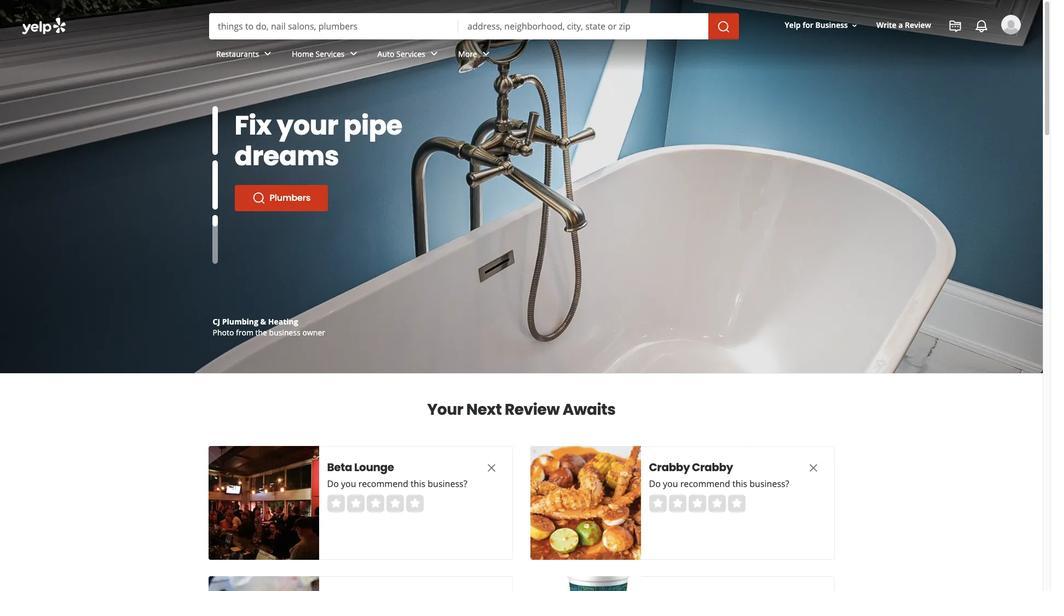 Task type: vqa. For each thing, say whether or not it's contained in the screenshot.
'Tex-Mex' BUTTON on the top left of the page
no



Task type: describe. For each thing, give the bounding box(es) containing it.
review for a
[[906, 20, 932, 30]]

restaurants link
[[208, 39, 283, 71]]

recommend for lounge
[[359, 478, 409, 490]]

write a review
[[877, 20, 932, 30]]

from inside 'blackburn chimney photo from the business owner'
[[236, 328, 254, 338]]

review for next
[[505, 399, 560, 421]]

the inside 'blackburn chimney photo from the business owner'
[[256, 328, 267, 338]]

(no rating) image for lounge
[[327, 495, 424, 513]]

16 chevron down v2 image
[[851, 21, 859, 30]]

dismiss card image
[[807, 462, 820, 475]]

business inside 'blackburn chimney photo from the business owner'
[[269, 328, 301, 338]]

you for beta
[[341, 478, 356, 490]]

do you recommend this business? for crabby crabby
[[649, 478, 790, 490]]

business categories element
[[208, 39, 1022, 71]]

services for home services
[[316, 49, 345, 59]]

write
[[877, 20, 897, 30]]

for
[[803, 20, 814, 30]]

yelp for business
[[785, 20, 848, 30]]

owner inside cj plumbing & heating photo from the business owner
[[303, 328, 325, 338]]

2 crabby from the left
[[692, 460, 733, 475]]

none field near
[[468, 20, 700, 32]]

cj plumbing & heating link
[[213, 317, 298, 327]]

business? for lounge
[[428, 478, 468, 490]]

blackburn chimney link
[[213, 317, 288, 327]]

do for beta lounge
[[327, 478, 339, 490]]

fix your pipe dreams
[[235, 107, 403, 175]]

1 crabby from the left
[[649, 460, 690, 475]]

do you recommend this business? for beta lounge
[[327, 478, 468, 490]]

blackburn
[[213, 317, 252, 327]]

24 chevron down v2 image for more
[[480, 47, 493, 60]]

write a review link
[[873, 16, 936, 35]]

home services
[[292, 49, 345, 59]]

cj plumbing & heating photo from the business owner
[[213, 317, 325, 338]]

search image
[[718, 20, 731, 33]]

your
[[427, 399, 464, 421]]

24 chevron down v2 image for restaurants
[[261, 47, 275, 60]]

chimney sweep link
[[235, 154, 357, 181]]

Near text field
[[468, 20, 700, 32]]

none field find
[[218, 20, 450, 32]]

business? for crabby
[[750, 478, 790, 490]]

heating
[[268, 317, 298, 327]]

you for crabby
[[663, 478, 678, 490]]

2 select slide image from the top
[[212, 161, 218, 210]]

a
[[899, 20, 904, 30]]

awaits
[[563, 399, 616, 421]]

(no rating) image for crabby
[[649, 495, 746, 513]]

photo of allsups image
[[531, 577, 641, 592]]

beta
[[327, 460, 352, 475]]

this for beta lounge
[[411, 478, 426, 490]]

auto services link
[[369, 39, 450, 71]]

crabby crabby link
[[649, 460, 786, 475]]

photo of crabby crabby image
[[531, 446, 641, 560]]

tyler b. image
[[1002, 15, 1022, 35]]

plumbers
[[270, 192, 311, 204]]

auto services
[[378, 49, 426, 59]]

more link
[[450, 39, 502, 71]]

none search field inside explore banner section banner
[[209, 13, 742, 39]]

restaurants
[[216, 49, 259, 59]]

yelp
[[785, 20, 801, 30]]

blackburn chimney photo from the business owner
[[213, 317, 325, 338]]

pipe
[[344, 107, 403, 144]]

give
[[235, 107, 294, 144]]

soot
[[300, 107, 358, 144]]

services for auto services
[[397, 49, 426, 59]]

next
[[467, 399, 502, 421]]

give soot the boot
[[235, 107, 473, 144]]

owner inside 'blackburn chimney photo from the business owner'
[[303, 328, 325, 338]]

dreams
[[235, 138, 339, 175]]

&
[[261, 317, 266, 327]]

photo inside 'blackburn chimney photo from the business owner'
[[213, 328, 234, 338]]

none search field containing yelp for business
[[0, 0, 1044, 81]]

24 chevron down v2 image for home services
[[347, 47, 360, 60]]



Task type: locate. For each thing, give the bounding box(es) containing it.
0 horizontal spatial do
[[327, 478, 339, 490]]

2 rating element from the left
[[649, 495, 746, 513]]

2 do from the left
[[649, 478, 661, 490]]

this down crabby crabby link
[[733, 478, 748, 490]]

rating element for crabby
[[649, 495, 746, 513]]

this down the beta lounge link
[[411, 478, 426, 490]]

services right the home
[[316, 49, 345, 59]]

24 chevron down v2 image right restaurants
[[261, 47, 275, 60]]

rating element down the lounge
[[327, 495, 424, 513]]

photo inside cj plumbing & heating photo from the business owner
[[213, 328, 234, 338]]

24 chevron down v2 image left auto on the top of page
[[347, 47, 360, 60]]

None field
[[218, 20, 450, 32], [468, 20, 700, 32]]

do you recommend this business? down crabby crabby link
[[649, 478, 790, 490]]

do for crabby crabby
[[649, 478, 661, 490]]

business
[[269, 328, 301, 338], [269, 328, 301, 338]]

1 services from the left
[[316, 49, 345, 59]]

0 horizontal spatial you
[[341, 478, 356, 490]]

1 vertical spatial chimney
[[254, 317, 288, 327]]

2 24 chevron down v2 image from the left
[[428, 47, 441, 60]]

services inside 'link'
[[397, 49, 426, 59]]

photo
[[213, 328, 234, 338], [213, 328, 234, 338]]

1 rating element from the left
[[327, 495, 424, 513]]

photo of mas cafe image
[[208, 577, 319, 592]]

24 chevron down v2 image inside home services link
[[347, 47, 360, 60]]

select slide image left 24 search v2 icon
[[212, 161, 218, 210]]

rating element for lounge
[[327, 495, 424, 513]]

review right next
[[505, 399, 560, 421]]

2 none field from the left
[[468, 20, 700, 32]]

this for crabby crabby
[[733, 478, 748, 490]]

0 horizontal spatial 24 chevron down v2 image
[[261, 47, 275, 60]]

1 horizontal spatial rating element
[[649, 495, 746, 513]]

projects image
[[949, 20, 962, 33]]

chimney sweep
[[270, 161, 339, 174]]

0 horizontal spatial this
[[411, 478, 426, 490]]

0 horizontal spatial (no rating) image
[[327, 495, 424, 513]]

Find text field
[[218, 20, 450, 32]]

you
[[341, 478, 356, 490], [663, 478, 678, 490]]

none field up home services link
[[218, 20, 450, 32]]

services right auto on the top of page
[[397, 49, 426, 59]]

2 this from the left
[[733, 478, 748, 490]]

1 horizontal spatial 24 chevron down v2 image
[[480, 47, 493, 60]]

2 services from the left
[[397, 49, 426, 59]]

0 vertical spatial chimney
[[270, 161, 309, 174]]

notifications image
[[976, 20, 989, 33]]

review inside 'user actions' element
[[906, 20, 932, 30]]

photo of beta lounge image
[[208, 446, 319, 560]]

explore banner section banner
[[0, 0, 1044, 374]]

1 24 chevron down v2 image from the left
[[261, 47, 275, 60]]

2 you from the left
[[663, 478, 678, 490]]

1 horizontal spatial crabby
[[692, 460, 733, 475]]

(no rating) image down the lounge
[[327, 495, 424, 513]]

dismiss card image
[[485, 462, 498, 475]]

you down crabby crabby
[[663, 478, 678, 490]]

your next review awaits
[[427, 399, 616, 421]]

1 horizontal spatial this
[[733, 478, 748, 490]]

(no rating) image
[[327, 495, 424, 513], [649, 495, 746, 513]]

recommend
[[359, 478, 409, 490], [681, 478, 731, 490]]

1 do from the left
[[327, 478, 339, 490]]

None radio
[[347, 495, 365, 513], [367, 495, 384, 513], [406, 495, 424, 513], [649, 495, 667, 513], [709, 495, 726, 513], [728, 495, 746, 513], [347, 495, 365, 513], [367, 495, 384, 513], [406, 495, 424, 513], [649, 495, 667, 513], [709, 495, 726, 513], [728, 495, 746, 513]]

None search field
[[0, 0, 1044, 81]]

24 chevron down v2 image inside auto services 'link'
[[428, 47, 441, 60]]

24 search v2 image
[[252, 192, 265, 205]]

plumbers link
[[235, 185, 328, 211]]

None search field
[[209, 13, 742, 39]]

plumbing
[[222, 317, 259, 327]]

business?
[[428, 478, 468, 490], [750, 478, 790, 490]]

business? down the beta lounge link
[[428, 478, 468, 490]]

this
[[411, 478, 426, 490], [733, 478, 748, 490]]

user actions element
[[777, 14, 1037, 81]]

(no rating) image down crabby crabby
[[649, 495, 746, 513]]

1 this from the left
[[411, 478, 426, 490]]

24 chevron down v2 image inside restaurants link
[[261, 47, 275, 60]]

rating element
[[327, 495, 424, 513], [649, 495, 746, 513]]

1 horizontal spatial review
[[906, 20, 932, 30]]

auto
[[378, 49, 395, 59]]

sweep
[[311, 161, 339, 174]]

24 chevron down v2 image for auto services
[[428, 47, 441, 60]]

1 horizontal spatial (no rating) image
[[649, 495, 746, 513]]

1 vertical spatial review
[[505, 399, 560, 421]]

services
[[316, 49, 345, 59], [397, 49, 426, 59]]

business
[[816, 20, 848, 30]]

you down the beta
[[341, 478, 356, 490]]

business inside cj plumbing & heating photo from the business owner
[[269, 328, 301, 338]]

beta lounge
[[327, 460, 394, 475]]

do down the beta
[[327, 478, 339, 490]]

24 chevron down v2 image
[[347, 47, 360, 60], [428, 47, 441, 60]]

0 vertical spatial review
[[906, 20, 932, 30]]

0 horizontal spatial 24 chevron down v2 image
[[347, 47, 360, 60]]

1 recommend from the left
[[359, 478, 409, 490]]

recommend for crabby
[[681, 478, 731, 490]]

0 horizontal spatial rating element
[[327, 495, 424, 513]]

chimney
[[270, 161, 309, 174], [254, 317, 288, 327]]

the inside cj plumbing & heating photo from the business owner
[[256, 328, 267, 338]]

yelp for business button
[[781, 16, 864, 35]]

home
[[292, 49, 314, 59]]

the
[[363, 107, 407, 144], [256, 328, 267, 338], [256, 328, 267, 338]]

recommend down crabby crabby link
[[681, 478, 731, 490]]

crabby
[[649, 460, 690, 475], [692, 460, 733, 475]]

1 horizontal spatial you
[[663, 478, 678, 490]]

chimney inside 'blackburn chimney photo from the business owner'
[[254, 317, 288, 327]]

2 business? from the left
[[750, 478, 790, 490]]

recommend down the lounge
[[359, 478, 409, 490]]

2 24 chevron down v2 image from the left
[[480, 47, 493, 60]]

more
[[459, 49, 478, 59]]

review right the 'a'
[[906, 20, 932, 30]]

1 horizontal spatial do
[[649, 478, 661, 490]]

from
[[236, 328, 254, 338], [236, 328, 254, 338]]

select slide image
[[212, 106, 218, 155], [212, 161, 218, 210]]

none field up business categories element
[[468, 20, 700, 32]]

business? down crabby crabby link
[[750, 478, 790, 490]]

2 (no rating) image from the left
[[649, 495, 746, 513]]

1 business? from the left
[[428, 478, 468, 490]]

24 chevron down v2 image right auto services
[[428, 47, 441, 60]]

0 horizontal spatial do you recommend this business?
[[327, 478, 468, 490]]

0 horizontal spatial none field
[[218, 20, 450, 32]]

0 horizontal spatial services
[[316, 49, 345, 59]]

from inside cj plumbing & heating photo from the business owner
[[236, 328, 254, 338]]

1 select slide image from the top
[[212, 106, 218, 155]]

1 you from the left
[[341, 478, 356, 490]]

1 horizontal spatial do you recommend this business?
[[649, 478, 790, 490]]

1 24 chevron down v2 image from the left
[[347, 47, 360, 60]]

0 horizontal spatial recommend
[[359, 478, 409, 490]]

rating element down crabby crabby
[[649, 495, 746, 513]]

lounge
[[354, 460, 394, 475]]

1 none field from the left
[[218, 20, 450, 32]]

do
[[327, 478, 339, 490], [649, 478, 661, 490]]

owner
[[303, 328, 325, 338], [303, 328, 325, 338]]

cj
[[213, 317, 220, 327]]

crabby crabby
[[649, 460, 733, 475]]

24 chevron down v2 image right more
[[480, 47, 493, 60]]

0 vertical spatial select slide image
[[212, 106, 218, 155]]

0 horizontal spatial review
[[505, 399, 560, 421]]

1 horizontal spatial business?
[[750, 478, 790, 490]]

fix
[[235, 107, 272, 144]]

1 horizontal spatial 24 chevron down v2 image
[[428, 47, 441, 60]]

select slide image left fix
[[212, 106, 218, 155]]

24 search v2 image
[[252, 161, 265, 174]]

1 (no rating) image from the left
[[327, 495, 424, 513]]

do down crabby crabby
[[649, 478, 661, 490]]

0 horizontal spatial business?
[[428, 478, 468, 490]]

2 do you recommend this business? from the left
[[649, 478, 790, 490]]

1 do you recommend this business? from the left
[[327, 478, 468, 490]]

your
[[277, 107, 338, 144]]

boot
[[412, 107, 473, 144]]

24 chevron down v2 image
[[261, 47, 275, 60], [480, 47, 493, 60]]

1 vertical spatial select slide image
[[212, 161, 218, 210]]

2 recommend from the left
[[681, 478, 731, 490]]

do you recommend this business?
[[327, 478, 468, 490], [649, 478, 790, 490]]

1 horizontal spatial none field
[[468, 20, 700, 32]]

24 chevron down v2 image inside more link
[[480, 47, 493, 60]]

home services link
[[283, 39, 369, 71]]

1 horizontal spatial recommend
[[681, 478, 731, 490]]

do you recommend this business? down the beta lounge link
[[327, 478, 468, 490]]

review
[[906, 20, 932, 30], [505, 399, 560, 421]]

1 horizontal spatial services
[[397, 49, 426, 59]]

0 horizontal spatial crabby
[[649, 460, 690, 475]]

beta lounge link
[[327, 460, 464, 475]]

None radio
[[327, 495, 345, 513], [386, 495, 404, 513], [669, 495, 687, 513], [689, 495, 706, 513], [327, 495, 345, 513], [386, 495, 404, 513], [669, 495, 687, 513], [689, 495, 706, 513]]



